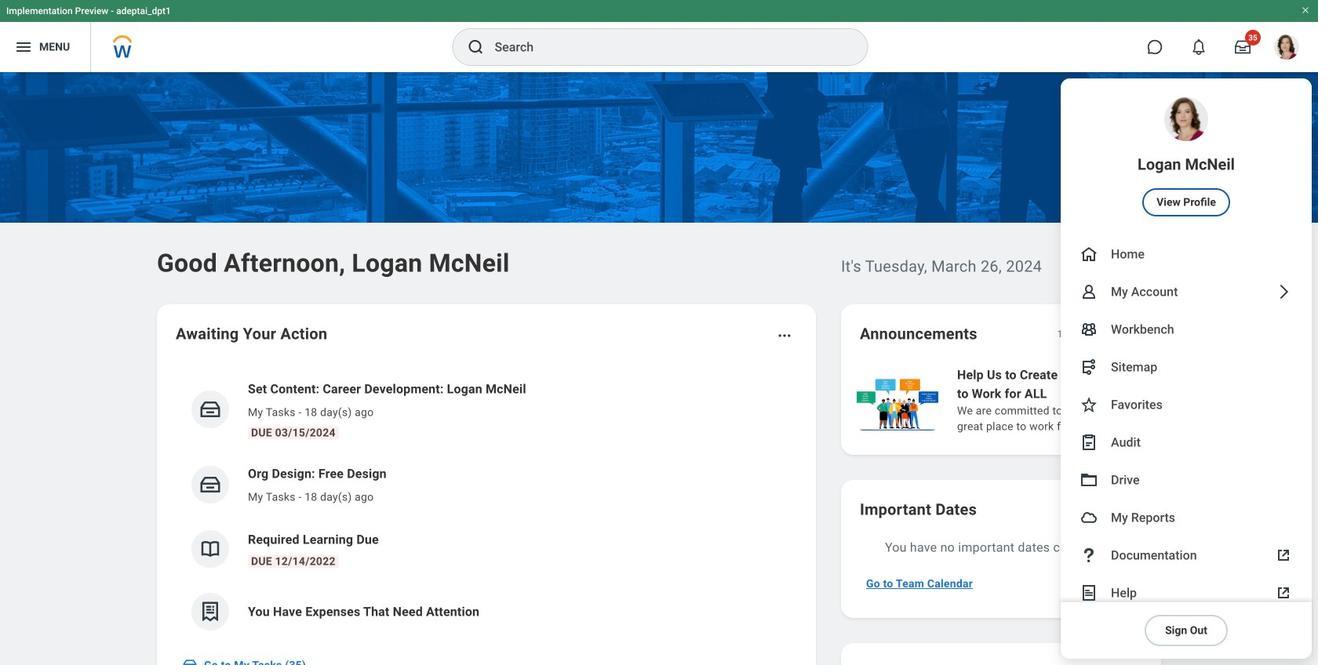 Task type: locate. For each thing, give the bounding box(es) containing it.
justify image
[[14, 38, 33, 57]]

banner
[[0, 0, 1318, 659]]

Search Workday  search field
[[495, 30, 835, 64]]

avatar image
[[1080, 509, 1099, 527]]

status
[[1058, 328, 1083, 341]]

3 menu item from the top
[[1061, 273, 1312, 311]]

dashboard expenses image
[[199, 600, 222, 624]]

7 menu item from the top
[[1061, 424, 1312, 461]]

2 menu item from the top
[[1061, 235, 1312, 273]]

paste image
[[1080, 433, 1099, 452]]

5 menu item from the top
[[1061, 348, 1312, 386]]

inbox image
[[199, 398, 222, 421], [199, 473, 222, 497], [182, 658, 198, 666]]

question image
[[1080, 546, 1099, 565]]

menu
[[1061, 78, 1312, 659]]

4 menu item from the top
[[1061, 311, 1312, 348]]

inbox large image
[[1235, 39, 1251, 55]]

main content
[[0, 72, 1318, 666]]

logan mcneil image
[[1274, 35, 1300, 60]]

ext link image
[[1274, 546, 1293, 565]]

1 vertical spatial inbox image
[[199, 473, 222, 497]]

2 vertical spatial inbox image
[[182, 658, 198, 666]]

menu item
[[1061, 78, 1312, 235], [1061, 235, 1312, 273], [1061, 273, 1312, 311], [1061, 311, 1312, 348], [1061, 348, 1312, 386], [1061, 386, 1312, 424], [1061, 424, 1312, 461], [1061, 461, 1312, 499], [1061, 499, 1312, 537], [1061, 537, 1312, 574], [1061, 574, 1312, 612]]

8 menu item from the top
[[1061, 461, 1312, 499]]

6 menu item from the top
[[1061, 386, 1312, 424]]

0 vertical spatial inbox image
[[199, 398, 222, 421]]

list
[[854, 364, 1318, 436], [176, 367, 797, 644]]



Task type: describe. For each thing, give the bounding box(es) containing it.
chevron left small image
[[1094, 326, 1110, 342]]

star image
[[1080, 396, 1099, 414]]

endpoints image
[[1080, 358, 1099, 377]]

1 menu item from the top
[[1061, 78, 1312, 235]]

home image
[[1080, 245, 1099, 264]]

contact card matrix manager image
[[1080, 320, 1099, 339]]

ext link image
[[1274, 584, 1293, 603]]

close environment banner image
[[1301, 5, 1311, 15]]

document image
[[1080, 584, 1099, 603]]

related actions image
[[777, 328, 793, 344]]

book open image
[[199, 538, 222, 561]]

folder open image
[[1080, 471, 1099, 490]]

9 menu item from the top
[[1061, 499, 1312, 537]]

search image
[[467, 38, 485, 57]]

notifications large image
[[1191, 39, 1207, 55]]

1 horizontal spatial list
[[854, 364, 1318, 436]]

11 menu item from the top
[[1061, 574, 1312, 612]]

10 menu item from the top
[[1061, 537, 1312, 574]]

0 horizontal spatial list
[[176, 367, 797, 644]]

chevron right small image
[[1122, 326, 1138, 342]]



Task type: vqa. For each thing, say whether or not it's contained in the screenshot.
Plan, Execute And Analyze link
no



